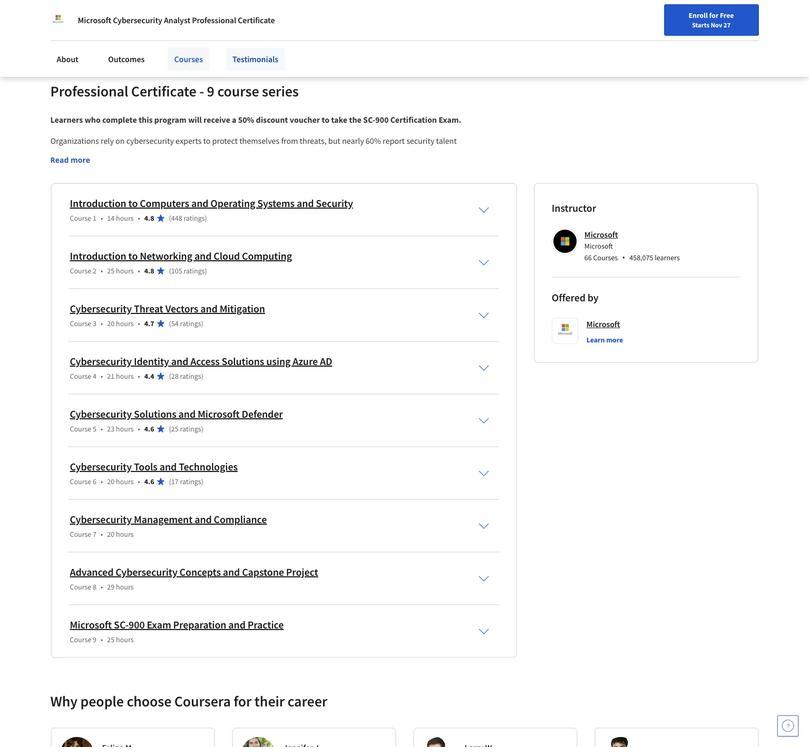 Task type: describe. For each thing, give the bounding box(es) containing it.
23
[[107, 424, 115, 434]]

to left computers
[[128, 197, 138, 210]]

azure
[[293, 355, 318, 368]]

) for operating
[[205, 214, 207, 223]]

17
[[171, 477, 179, 487]]

4.8 for networking
[[144, 266, 154, 276]]

6
[[93, 477, 97, 487]]

ratings for operating
[[184, 214, 205, 223]]

and up ( 448 ratings )
[[191, 197, 209, 210]]

458,075
[[630, 253, 654, 263]]

) for solutions
[[201, 372, 203, 381]]

( for operating
[[169, 214, 171, 223]]

analyst
[[164, 15, 190, 25]]

introduction to computers and operating systems and security link
[[70, 197, 353, 210]]

this
[[139, 114, 153, 125]]

organizations
[[50, 135, 99, 146]]

5
[[93, 424, 97, 434]]

28
[[171, 372, 179, 381]]

hours inside cybersecurity management and compliance course 7 • 20 hours
[[116, 530, 134, 539]]

1 vertical spatial microsoft image
[[554, 230, 577, 253]]

1 horizontal spatial professional
[[192, 15, 236, 25]]

• inside advanced cybersecurity concepts and capstone project course 8 • 29 hours
[[101, 583, 103, 592]]

people
[[80, 692, 124, 711]]

who
[[85, 114, 101, 125]]

4
[[93, 372, 97, 381]]

microsoft link for offered by
[[587, 318, 620, 331]]

your
[[177, 16, 193, 27]]

• inside the microsoft sc-900 exam preparation and practice course 9 • 25 hours
[[101, 635, 103, 645]]

hours for cybersecurity threat vectors and mitigation
[[116, 319, 134, 328]]

project
[[286, 566, 318, 579]]

( 17 ratings )
[[169, 477, 203, 487]]

29
[[107, 583, 115, 592]]

exam
[[147, 619, 171, 632]]

hours inside the microsoft sc-900 exam preparation and practice course 9 • 25 hours
[[116, 635, 134, 645]]

discount
[[256, 114, 288, 125]]

course inside advanced cybersecurity concepts and capstone project course 8 • 29 hours
[[70, 583, 91, 592]]

cybersecurity inside advanced cybersecurity concepts and capstone project course 8 • 29 hours
[[116, 566, 178, 579]]

operating
[[211, 197, 255, 210]]

( for mitigation
[[169, 319, 171, 328]]

1 vertical spatial certificate
[[131, 82, 197, 101]]

learn more
[[587, 335, 623, 345]]

( 25 ratings )
[[169, 424, 203, 434]]

cybersecurity for tools
[[70, 460, 132, 473]]

ratings for solutions
[[180, 372, 201, 381]]

a
[[232, 114, 237, 125]]

tools
[[134, 460, 158, 473]]

microsoft link for instructor
[[585, 229, 618, 240]]

about link
[[50, 47, 85, 71]]

microsoft cybersecurity analyst professional certificate
[[78, 15, 275, 25]]

cybersecurity
[[126, 135, 174, 146]]

using
[[266, 355, 291, 368]]

27
[[724, 21, 731, 29]]

• inside cybersecurity management and compliance course 7 • 20 hours
[[101, 530, 103, 539]]

4.6 for tools
[[144, 477, 154, 487]]

and right vectors
[[201, 302, 218, 315]]

cybersecurity threat vectors and mitigation link
[[70, 302, 265, 315]]

nov
[[711, 21, 723, 29]]

course
[[217, 82, 259, 101]]

and up 28
[[171, 355, 188, 368]]

ratings for cloud
[[184, 266, 205, 276]]

1 vertical spatial for
[[234, 692, 252, 711]]

themselves
[[239, 135, 280, 146]]

courses link
[[168, 47, 209, 71]]

and left security
[[297, 197, 314, 210]]

their
[[255, 692, 285, 711]]

20 inside cybersecurity management and compliance course 7 • 20 hours
[[107, 530, 115, 539]]

20 for tools
[[107, 477, 115, 487]]

to left take
[[322, 114, 330, 125]]

coursera image
[[13, 9, 80, 25]]

( 54 ratings )
[[169, 319, 203, 328]]

and inside the microsoft sc-900 exam preparation and practice course 9 • 25 hours
[[228, 619, 246, 632]]

1 vertical spatial 25
[[171, 424, 179, 434]]

testimonials link
[[226, 47, 285, 71]]

( 28 ratings )
[[169, 372, 203, 381]]

social
[[108, 16, 128, 27]]

microsoft sc-900 exam preparation and practice link
[[70, 619, 284, 632]]

course for introduction to computers and operating systems and security
[[70, 214, 91, 223]]

read more button
[[50, 154, 90, 166]]

learners
[[655, 253, 680, 263]]

ad
[[320, 355, 332, 368]]

microsoft for microsoft sc-900 exam preparation and practice course 9 • 25 hours
[[70, 619, 112, 632]]

for inside enroll for free starts nov 27
[[710, 11, 719, 20]]

microsoft sc-900 exam preparation and practice course 9 • 25 hours
[[70, 619, 284, 645]]

and left in
[[154, 16, 167, 27]]

will
[[188, 114, 202, 125]]

why
[[50, 692, 78, 711]]

outcomes link
[[102, 47, 151, 71]]

( for cloud
[[169, 266, 171, 276]]

hours inside advanced cybersecurity concepts and capstone project course 8 • 29 hours
[[116, 583, 134, 592]]

course 3 • 20 hours •
[[70, 319, 140, 328]]

6 ( from the top
[[169, 477, 171, 487]]

1 inside button
[[676, 8, 680, 16]]

on for rely
[[116, 135, 125, 146]]

security
[[316, 197, 353, 210]]

computers
[[140, 197, 189, 210]]

8
[[93, 583, 97, 592]]

hours for cybersecurity identity and access solutions using azure ad
[[116, 372, 134, 381]]

offered by
[[552, 291, 599, 304]]

instructor
[[552, 201, 596, 215]]

cybersecurity for threat
[[70, 302, 132, 315]]

coursera
[[174, 692, 231, 711]]

4.7
[[144, 319, 154, 328]]

learn
[[587, 335, 605, 345]]

4.8 for computers
[[144, 214, 154, 223]]

learners
[[50, 114, 83, 125]]

course 6 • 20 hours •
[[70, 477, 140, 487]]

certification
[[390, 114, 437, 125]]

cybersecurity left in
[[113, 15, 162, 25]]

1 vertical spatial solutions
[[134, 408, 176, 421]]

2
[[93, 266, 97, 276]]

54
[[171, 319, 179, 328]]

help center image
[[782, 720, 795, 733]]

mitigation
[[220, 302, 265, 315]]

and inside cybersecurity management and compliance course 7 • 20 hours
[[195, 513, 212, 526]]

share
[[68, 16, 89, 27]]

0 vertical spatial 25
[[107, 266, 115, 276]]

media
[[130, 16, 152, 27]]

and up "( 105 ratings )"
[[195, 249, 212, 263]]

) for cloud
[[205, 266, 207, 276]]

coursera career certificate image
[[560, 0, 735, 59]]

20 for threat
[[107, 319, 115, 328]]



Task type: vqa. For each thing, say whether or not it's contained in the screenshot.
Introduction to Networking and Cloud Computing THE HOURS
yes



Task type: locate. For each thing, give the bounding box(es) containing it.
( down cybersecurity tools and technologies link
[[169, 477, 171, 487]]

course for cybersecurity identity and access solutions using azure ad
[[70, 372, 91, 381]]

( 105 ratings )
[[169, 266, 207, 276]]

0 horizontal spatial professional
[[50, 82, 128, 101]]

0 vertical spatial certificate
[[238, 15, 275, 25]]

course for cybersecurity solutions and microsoft defender
[[70, 424, 91, 434]]

0 vertical spatial 1
[[676, 8, 680, 16]]

identity
[[134, 355, 169, 368]]

6 course from the top
[[70, 477, 91, 487]]

microsoft image
[[50, 13, 65, 27], [554, 230, 577, 253]]

5 hours from the top
[[116, 424, 134, 434]]

hours for introduction to networking and cloud computing
[[116, 266, 134, 276]]

threat
[[134, 302, 163, 315]]

4.6
[[144, 424, 154, 434], [144, 477, 154, 487]]

ratings right 105
[[184, 266, 205, 276]]

cybersecurity management and compliance link
[[70, 513, 267, 526]]

microsoft for microsoft
[[587, 319, 620, 330]]

0 horizontal spatial 900
[[129, 619, 145, 632]]

448
[[171, 214, 182, 223]]

1 introduction from the top
[[70, 197, 126, 210]]

ratings for defender
[[180, 424, 201, 434]]

professional up who
[[50, 82, 128, 101]]

0 horizontal spatial microsoft image
[[50, 13, 65, 27]]

cybersecurity solutions and microsoft defender link
[[70, 408, 283, 421]]

hours for introduction to computers and operating systems and security
[[116, 214, 134, 223]]

ratings right 54
[[180, 319, 201, 328]]

2 vertical spatial 20
[[107, 530, 115, 539]]

microsoft link
[[585, 229, 618, 240], [587, 318, 620, 331]]

management
[[134, 513, 193, 526]]

8 hours from the top
[[116, 583, 134, 592]]

) down introduction to networking and cloud computing link
[[205, 266, 207, 276]]

0 vertical spatial solutions
[[222, 355, 264, 368]]

experts
[[176, 135, 202, 146]]

4.6 for solutions
[[144, 424, 154, 434]]

0 vertical spatial microsoft image
[[50, 13, 65, 27]]

learn more button
[[587, 335, 623, 345]]

cybersecurity up course 4 • 21 hours •
[[70, 355, 132, 368]]

ratings down cybersecurity solutions and microsoft defender 'link'
[[180, 424, 201, 434]]

on inside organizations rely on cybersecurity experts to protect themselves from threats, but nearly 60% report security talent shortages.
[[116, 135, 125, 146]]

security
[[407, 135, 435, 146]]

1 horizontal spatial sc-
[[363, 114, 375, 125]]

2 vertical spatial 1
[[93, 214, 97, 223]]

courses inside microsoft microsoft 66 courses • 458,075 learners
[[594, 253, 618, 263]]

1 hours from the top
[[116, 214, 134, 223]]

cybersecurity for identity
[[70, 355, 132, 368]]

complete
[[102, 114, 137, 125]]

1 vertical spatial 4.8
[[144, 266, 154, 276]]

) down cybersecurity solutions and microsoft defender 'link'
[[201, 424, 203, 434]]

2 introduction from the top
[[70, 249, 126, 263]]

cloud
[[214, 249, 240, 263]]

1 4.6 from the top
[[144, 424, 154, 434]]

20 right 3
[[107, 319, 115, 328]]

5 ( from the top
[[169, 424, 171, 434]]

take
[[331, 114, 348, 125]]

4 ( from the top
[[169, 372, 171, 381]]

1 left the 14
[[93, 214, 97, 223]]

performance
[[195, 16, 241, 27]]

course for cybersecurity tools and technologies
[[70, 477, 91, 487]]

cybersecurity inside cybersecurity management and compliance course 7 • 20 hours
[[70, 513, 132, 526]]

)
[[205, 214, 207, 223], [205, 266, 207, 276], [201, 319, 203, 328], [201, 372, 203, 381], [201, 424, 203, 434], [201, 477, 203, 487]]

0 vertical spatial 4.6
[[144, 424, 154, 434]]

more inside button
[[606, 335, 623, 345]]

1 down organizations
[[87, 147, 90, 155]]

3 hours from the top
[[116, 319, 134, 328]]

1 vertical spatial 900
[[129, 619, 145, 632]]

2 4.6 from the top
[[144, 477, 154, 487]]

) for defender
[[201, 424, 203, 434]]

learners who complete this program will receive a 50% discount voucher to take the sc-900 certification exam.
[[50, 114, 463, 125]]

series
[[262, 82, 299, 101]]

microsoft link up 66
[[585, 229, 618, 240]]

capstone
[[242, 566, 284, 579]]

share it on social media and in your performance review
[[68, 16, 266, 27]]

9 hours from the top
[[116, 635, 134, 645]]

4.4
[[144, 372, 154, 381]]

rely
[[101, 135, 114, 146]]

900 up 60%
[[375, 114, 389, 125]]

0 horizontal spatial more
[[71, 155, 90, 165]]

( 448 ratings )
[[169, 214, 207, 223]]

vectors
[[165, 302, 198, 315]]

900 left exam on the bottom of page
[[129, 619, 145, 632]]

( down networking
[[169, 266, 171, 276]]

exam.
[[439, 114, 462, 125]]

1 vertical spatial courses
[[594, 253, 618, 263]]

microsoft image left 66
[[554, 230, 577, 253]]

1
[[676, 8, 680, 16], [87, 147, 90, 155], [93, 214, 97, 223]]

career
[[288, 692, 328, 711]]

more inside button
[[71, 155, 90, 165]]

microsoft for microsoft cybersecurity analyst professional certificate
[[78, 15, 111, 25]]

( for defender
[[169, 424, 171, 434]]

microsoft for microsoft microsoft 66 courses • 458,075 learners
[[585, 229, 618, 240]]

practice
[[248, 619, 284, 632]]

1 horizontal spatial for
[[710, 11, 719, 20]]

0 horizontal spatial solutions
[[134, 408, 176, 421]]

ratings for mitigation
[[180, 319, 201, 328]]

4.8
[[144, 214, 154, 223], [144, 266, 154, 276]]

microsoft microsoft 66 courses • 458,075 learners
[[585, 229, 680, 264]]

hours for cybersecurity solutions and microsoft defender
[[116, 424, 134, 434]]

ratings right 17
[[180, 477, 201, 487]]

0 vertical spatial courses
[[174, 54, 203, 64]]

for left their
[[234, 692, 252, 711]]

talent
[[436, 135, 457, 146]]

) down cybersecurity identity and access solutions using azure ad
[[201, 372, 203, 381]]

threats,
[[300, 135, 327, 146]]

introduction to networking and cloud computing
[[70, 249, 292, 263]]

1 vertical spatial 9
[[93, 635, 97, 645]]

cybersecurity identity and access solutions using azure ad link
[[70, 355, 332, 368]]

25 inside the microsoft sc-900 exam preparation and practice course 9 • 25 hours
[[107, 635, 115, 645]]

cybersecurity management and compliance course 7 • 20 hours
[[70, 513, 267, 539]]

3 ( from the top
[[169, 319, 171, 328]]

0 vertical spatial 4.8
[[144, 214, 154, 223]]

courses right 66
[[594, 253, 618, 263]]

cybersecurity tools and technologies link
[[70, 460, 238, 473]]

to
[[322, 114, 330, 125], [203, 135, 211, 146], [128, 197, 138, 210], [128, 249, 138, 263]]

course inside cybersecurity management and compliance course 7 • 20 hours
[[70, 530, 91, 539]]

1 ( from the top
[[169, 214, 171, 223]]

( down computers
[[169, 214, 171, 223]]

sc- right the
[[363, 114, 375, 125]]

cybersecurity threat vectors and mitigation
[[70, 302, 265, 315]]

nearly
[[342, 135, 364, 146]]

• inside microsoft microsoft 66 courses • 458,075 learners
[[622, 252, 626, 264]]

and up 17
[[160, 460, 177, 473]]

1 horizontal spatial 9
[[207, 82, 215, 101]]

microsoft link up learn more
[[587, 318, 620, 331]]

more for learn more
[[606, 335, 623, 345]]

introduction for introduction to networking and cloud computing
[[70, 249, 126, 263]]

1 vertical spatial sc-
[[114, 619, 129, 632]]

to up course 2 • 25 hours •
[[128, 249, 138, 263]]

1 course from the top
[[70, 214, 91, 223]]

2 vertical spatial 25
[[107, 635, 115, 645]]

( down the cybersecurity threat vectors and mitigation
[[169, 319, 171, 328]]

technologies
[[179, 460, 238, 473]]

1 4.8 from the top
[[144, 214, 154, 223]]

introduction to computers and operating systems and security
[[70, 197, 353, 210]]

more down organizations
[[71, 155, 90, 165]]

0 horizontal spatial on
[[97, 16, 106, 27]]

read more
[[50, 155, 90, 165]]

organizations rely on cybersecurity experts to protect themselves from threats, but nearly 60% report security talent shortages.
[[50, 135, 459, 159]]

0 horizontal spatial 9
[[93, 635, 97, 645]]

certificate
[[238, 15, 275, 25], [131, 82, 197, 101]]

0 vertical spatial microsoft link
[[585, 229, 618, 240]]

0 horizontal spatial sc-
[[114, 619, 129, 632]]

introduction for introduction to computers and operating systems and security
[[70, 197, 126, 210]]

course for introduction to networking and cloud computing
[[70, 266, 91, 276]]

) for mitigation
[[201, 319, 203, 328]]

and up ( 25 ratings )
[[179, 408, 196, 421]]

more for read more
[[71, 155, 90, 165]]

introduction up 2
[[70, 249, 126, 263]]

cybersecurity for solutions
[[70, 408, 132, 421]]

1 horizontal spatial microsoft image
[[554, 230, 577, 253]]

4 hours from the top
[[116, 372, 134, 381]]

on right it
[[97, 16, 106, 27]]

protect
[[212, 135, 238, 146]]

2 4.8 from the top
[[144, 266, 154, 276]]

1 vertical spatial 4.6
[[144, 477, 154, 487]]

course 1 • 14 hours •
[[70, 214, 140, 223]]

ratings
[[184, 214, 205, 223], [184, 266, 205, 276], [180, 319, 201, 328], [180, 372, 201, 381], [180, 424, 201, 434], [180, 477, 201, 487]]

certificate up program
[[131, 82, 197, 101]]

from
[[281, 135, 298, 146]]

20 right 7 on the bottom
[[107, 530, 115, 539]]

the
[[349, 114, 362, 125]]

( for solutions
[[169, 372, 171, 381]]

) right 54
[[201, 319, 203, 328]]

1 horizontal spatial certificate
[[238, 15, 275, 25]]

cybersecurity up "course 5 • 23 hours •"
[[70, 408, 132, 421]]

introduction up 'course 1 • 14 hours •'
[[70, 197, 126, 210]]

on right rely
[[116, 135, 125, 146]]

20
[[107, 319, 115, 328], [107, 477, 115, 487], [107, 530, 115, 539]]

starts
[[692, 21, 710, 29]]

introduction
[[70, 197, 126, 210], [70, 249, 126, 263]]

menu item
[[588, 11, 656, 45]]

9 inside the microsoft sc-900 exam preparation and practice course 9 • 25 hours
[[93, 635, 97, 645]]

) down introduction to computers and operating systems and security link
[[205, 214, 207, 223]]

1 vertical spatial microsoft link
[[587, 318, 620, 331]]

0 vertical spatial on
[[97, 16, 106, 27]]

( down cybersecurity solutions and microsoft defender 'link'
[[169, 424, 171, 434]]

cybersecurity up 7 on the bottom
[[70, 513, 132, 526]]

7 course from the top
[[70, 530, 91, 539]]

2 ( from the top
[[169, 266, 171, 276]]

1 vertical spatial professional
[[50, 82, 128, 101]]

0 vertical spatial for
[[710, 11, 719, 20]]

to inside organizations rely on cybersecurity experts to protect themselves from threats, but nearly 60% report security talent shortages.
[[203, 135, 211, 146]]

9 course from the top
[[70, 635, 91, 645]]

outcomes
[[108, 54, 145, 64]]

read
[[50, 155, 69, 165]]

course 4 • 21 hours •
[[70, 372, 140, 381]]

advanced cybersecurity concepts and capstone project course 8 • 29 hours
[[70, 566, 318, 592]]

3 course from the top
[[70, 319, 91, 328]]

sc- left exam on the bottom of page
[[114, 619, 129, 632]]

( right 4.4
[[169, 372, 171, 381]]

20 right 6
[[107, 477, 115, 487]]

why people choose coursera for their career
[[50, 692, 328, 711]]

1 horizontal spatial 1
[[93, 214, 97, 223]]

0 vertical spatial 9
[[207, 82, 215, 101]]

ratings right 28
[[180, 372, 201, 381]]

more right learn
[[606, 335, 623, 345]]

0 horizontal spatial for
[[234, 692, 252, 711]]

choose
[[127, 692, 172, 711]]

professional right analyst
[[192, 15, 236, 25]]

solutions up ( 25 ratings )
[[134, 408, 176, 421]]

on for it
[[97, 16, 106, 27]]

course inside the microsoft sc-900 exam preparation and practice course 9 • 25 hours
[[70, 635, 91, 645]]

review
[[242, 16, 266, 27]]

2 20 from the top
[[107, 477, 115, 487]]

1 20 from the top
[[107, 319, 115, 328]]

9
[[207, 82, 215, 101], [93, 635, 97, 645]]

8 course from the top
[[70, 583, 91, 592]]

and left practice
[[228, 619, 246, 632]]

2 horizontal spatial 1
[[676, 8, 680, 16]]

1 vertical spatial 1
[[87, 147, 90, 155]]

introduction to networking and cloud computing link
[[70, 249, 292, 263]]

) down technologies
[[201, 477, 203, 487]]

and inside advanced cybersecurity concepts and capstone project course 8 • 29 hours
[[223, 566, 240, 579]]

microsoft inside the microsoft sc-900 exam preparation and practice course 9 • 25 hours
[[70, 619, 112, 632]]

4.6 down tools
[[144, 477, 154, 487]]

1 horizontal spatial more
[[606, 335, 623, 345]]

microsoft image left share
[[50, 13, 65, 27]]

systems
[[257, 197, 295, 210]]

courses up -
[[174, 54, 203, 64]]

1 horizontal spatial on
[[116, 135, 125, 146]]

900 inside the microsoft sc-900 exam preparation and practice course 9 • 25 hours
[[129, 619, 145, 632]]

by
[[588, 291, 599, 304]]

sc- inside the microsoft sc-900 exam preparation and practice course 9 • 25 hours
[[114, 619, 129, 632]]

but
[[328, 135, 341, 146]]

21
[[107, 372, 115, 381]]

0 vertical spatial 900
[[375, 114, 389, 125]]

receive
[[204, 114, 230, 125]]

105
[[171, 266, 182, 276]]

4.8 down computers
[[144, 214, 154, 223]]

about
[[57, 54, 79, 64]]

None search field
[[150, 7, 382, 28]]

1 horizontal spatial 900
[[375, 114, 389, 125]]

cybersecurity for management
[[70, 513, 132, 526]]

0 vertical spatial 20
[[107, 319, 115, 328]]

professional certificate - 9 course series
[[50, 82, 299, 101]]

25
[[107, 266, 115, 276], [171, 424, 179, 434], [107, 635, 115, 645]]

free
[[720, 11, 734, 20]]

cybersecurity up course 6 • 20 hours •
[[70, 460, 132, 473]]

0 horizontal spatial certificate
[[131, 82, 197, 101]]

0 vertical spatial more
[[71, 155, 90, 165]]

solutions left using
[[222, 355, 264, 368]]

compliance
[[214, 513, 267, 526]]

cybersecurity up course 3 • 20 hours • in the left top of the page
[[70, 302, 132, 315]]

4.6 down cybersecurity solutions and microsoft defender
[[144, 424, 154, 434]]

7 hours from the top
[[116, 530, 134, 539]]

14
[[107, 214, 115, 223]]

0 vertical spatial sc-
[[363, 114, 375, 125]]

0 horizontal spatial courses
[[174, 54, 203, 64]]

1 horizontal spatial solutions
[[222, 355, 264, 368]]

4 course from the top
[[70, 372, 91, 381]]

1 horizontal spatial courses
[[594, 253, 618, 263]]

to left protect
[[203, 135, 211, 146]]

and right concepts
[[223, 566, 240, 579]]

0 vertical spatial introduction
[[70, 197, 126, 210]]

1 left enroll
[[676, 8, 680, 16]]

1 vertical spatial more
[[606, 335, 623, 345]]

4.8 down networking
[[144, 266, 154, 276]]

50%
[[238, 114, 254, 125]]

1 button
[[659, 7, 688, 32]]

1 vertical spatial 20
[[107, 477, 115, 487]]

and left "compliance"
[[195, 513, 212, 526]]

computing
[[242, 249, 292, 263]]

5 course from the top
[[70, 424, 91, 434]]

0 vertical spatial professional
[[192, 15, 236, 25]]

3 20 from the top
[[107, 530, 115, 539]]

course 5 • 23 hours •
[[70, 424, 140, 434]]

6 hours from the top
[[116, 477, 134, 487]]

1 vertical spatial introduction
[[70, 249, 126, 263]]

for up nov
[[710, 11, 719, 20]]

shortages.
[[50, 148, 87, 159]]

testimonials
[[233, 54, 279, 64]]

hours for cybersecurity tools and technologies
[[116, 477, 134, 487]]

course for cybersecurity threat vectors and mitigation
[[70, 319, 91, 328]]

ratings right 448 on the left
[[184, 214, 205, 223]]

courses
[[174, 54, 203, 64], [594, 253, 618, 263]]

cybersecurity down cybersecurity management and compliance course 7 • 20 hours
[[116, 566, 178, 579]]

2 course from the top
[[70, 266, 91, 276]]

1 vertical spatial on
[[116, 135, 125, 146]]

certificate up testimonials link
[[238, 15, 275, 25]]

0 horizontal spatial 1
[[87, 147, 90, 155]]

2 hours from the top
[[116, 266, 134, 276]]



